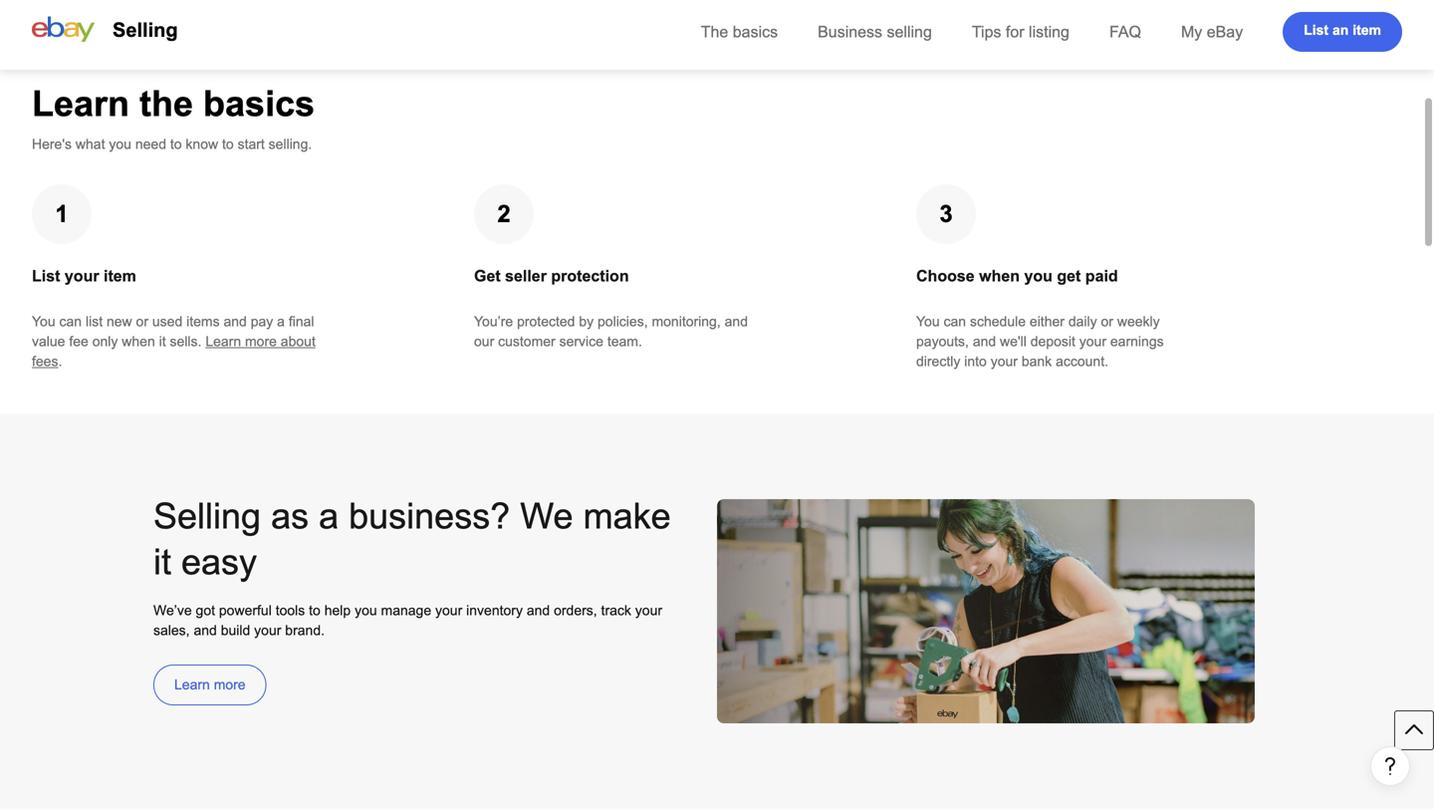 Task type: locate. For each thing, give the bounding box(es) containing it.
a right as on the left of the page
[[319, 496, 339, 536]]

2 can from the left
[[944, 314, 967, 329]]

your right track
[[636, 603, 663, 618]]

or right new
[[136, 314, 148, 329]]

2 horizontal spatial to
[[309, 603, 321, 618]]

basics up start
[[203, 84, 315, 124]]

you left get
[[1025, 267, 1053, 285]]

selling
[[887, 23, 933, 41]]

when up schedule at the right top of the page
[[980, 267, 1020, 285]]

0 vertical spatial when
[[980, 267, 1020, 285]]

item up new
[[104, 267, 136, 285]]

more
[[245, 334, 277, 349], [214, 677, 246, 693]]

pay
[[251, 314, 273, 329]]

item inside list an item link
[[1353, 22, 1382, 38]]

you're
[[474, 314, 513, 329]]

an
[[1333, 22, 1350, 38]]

1 horizontal spatial basics
[[733, 23, 778, 41]]

to up brand.
[[309, 603, 321, 618]]

got
[[196, 603, 215, 618]]

and left "orders,"
[[527, 603, 550, 618]]

0 vertical spatial more
[[245, 334, 277, 349]]

1 vertical spatial item
[[104, 267, 136, 285]]

0 vertical spatial a
[[277, 314, 285, 329]]

selling up the
[[113, 19, 178, 41]]

track
[[601, 603, 632, 618]]

you
[[32, 314, 55, 329], [917, 314, 940, 329]]

make
[[583, 496, 671, 536]]

daily
[[1069, 314, 1098, 329]]

learn more about fees
[[32, 334, 316, 369]]

your
[[65, 267, 99, 285], [1080, 334, 1107, 349], [991, 354, 1018, 369], [435, 603, 463, 618], [636, 603, 663, 618], [254, 623, 281, 638]]

2 vertical spatial learn
[[174, 677, 210, 693]]

list
[[86, 314, 103, 329]]

policies,
[[598, 314, 648, 329]]

.
[[58, 354, 62, 369]]

1 vertical spatial you
[[1025, 267, 1053, 285]]

inventory
[[466, 603, 523, 618]]

when down new
[[122, 334, 155, 349]]

you up 'payouts,'
[[917, 314, 940, 329]]

learn up what on the top of page
[[32, 84, 130, 124]]

1 horizontal spatial when
[[980, 267, 1020, 285]]

you can list new or used items and pay a final value fee only when it sells.
[[32, 314, 314, 349]]

list
[[1305, 22, 1329, 38], [32, 267, 60, 285]]

and right monitoring,
[[725, 314, 748, 329]]

1 horizontal spatial list
[[1305, 22, 1329, 38]]

1 horizontal spatial item
[[1353, 22, 1382, 38]]

it down used
[[159, 334, 166, 349]]

paid
[[1086, 267, 1119, 285]]

selling inside selling as a business? we make it easy
[[153, 496, 261, 536]]

1 horizontal spatial can
[[944, 314, 967, 329]]

a right pay
[[277, 314, 285, 329]]

here's
[[32, 137, 72, 152]]

my ebay link
[[1182, 23, 1244, 41]]

items
[[186, 314, 220, 329]]

to left start
[[222, 137, 234, 152]]

protection
[[551, 267, 629, 285]]

can
[[59, 314, 82, 329], [944, 314, 967, 329]]

1 vertical spatial a
[[319, 496, 339, 536]]

our
[[474, 334, 494, 349]]

tips for listing
[[972, 23, 1070, 41]]

0 horizontal spatial you
[[109, 137, 131, 152]]

1 horizontal spatial or
[[1102, 314, 1114, 329]]

0 horizontal spatial a
[[277, 314, 285, 329]]

it up we've
[[153, 542, 171, 582]]

1 can from the left
[[59, 314, 82, 329]]

item for list your item
[[104, 267, 136, 285]]

schedule
[[971, 314, 1026, 329]]

1 horizontal spatial you
[[355, 603, 377, 618]]

1 horizontal spatial to
[[222, 137, 234, 152]]

it
[[159, 334, 166, 349], [153, 542, 171, 582]]

a inside selling as a business? we make it easy
[[319, 496, 339, 536]]

2 or from the left
[[1102, 314, 1114, 329]]

customer
[[498, 334, 556, 349]]

more down pay
[[245, 334, 277, 349]]

2 vertical spatial you
[[355, 603, 377, 618]]

learn down items
[[206, 334, 241, 349]]

0 vertical spatial list
[[1305, 22, 1329, 38]]

list down 1
[[32, 267, 60, 285]]

list left an
[[1305, 22, 1329, 38]]

to right need
[[170, 137, 182, 152]]

basics right the
[[733, 23, 778, 41]]

0 horizontal spatial when
[[122, 334, 155, 349]]

can inside "you can schedule either daily or weekly payouts, and we'll deposit your earnings directly into your bank account."
[[944, 314, 967, 329]]

selling up easy
[[153, 496, 261, 536]]

basics
[[733, 23, 778, 41], [203, 84, 315, 124]]

list for list your item
[[32, 267, 60, 285]]

0 horizontal spatial can
[[59, 314, 82, 329]]

you inside "we've got powerful tools to help you manage your inventory and orders, track your sales, and build your brand."
[[355, 603, 377, 618]]

and up into
[[973, 334, 997, 349]]

1 you from the left
[[32, 314, 55, 329]]

1 vertical spatial learn
[[206, 334, 241, 349]]

you inside "you can schedule either daily or weekly payouts, and we'll deposit your earnings directly into your bank account."
[[917, 314, 940, 329]]

fee
[[69, 334, 89, 349]]

you can schedule either daily or weekly payouts, and we'll deposit your earnings directly into your bank account.
[[917, 314, 1164, 369]]

2 horizontal spatial you
[[1025, 267, 1053, 285]]

selling
[[113, 19, 178, 41], [153, 496, 261, 536]]

business?
[[349, 496, 510, 536]]

it inside you can list new or used items and pay a final value fee only when it sells.
[[159, 334, 166, 349]]

item right an
[[1353, 22, 1382, 38]]

0 vertical spatial it
[[159, 334, 166, 349]]

selling.
[[269, 137, 312, 152]]

1 vertical spatial it
[[153, 542, 171, 582]]

tools
[[276, 603, 305, 618]]

0 horizontal spatial item
[[104, 267, 136, 285]]

we've
[[153, 603, 192, 618]]

help, opens dialogs image
[[1381, 756, 1401, 776]]

and
[[224, 314, 247, 329], [725, 314, 748, 329], [973, 334, 997, 349], [527, 603, 550, 618], [194, 623, 217, 638]]

0 horizontal spatial you
[[32, 314, 55, 329]]

need
[[135, 137, 166, 152]]

0 horizontal spatial list
[[32, 267, 60, 285]]

we'll
[[1000, 334, 1027, 349]]

to inside "we've got powerful tools to help you manage your inventory and orders, track your sales, and build your brand."
[[309, 603, 321, 618]]

to
[[170, 137, 182, 152], [222, 137, 234, 152], [309, 603, 321, 618]]

you inside you can list new or used items and pay a final value fee only when it sells.
[[32, 314, 55, 329]]

2 you from the left
[[917, 314, 940, 329]]

my
[[1182, 23, 1203, 41]]

1 horizontal spatial you
[[917, 314, 940, 329]]

item
[[1353, 22, 1382, 38], [104, 267, 136, 285]]

you right what on the top of page
[[109, 137, 131, 152]]

1 vertical spatial more
[[214, 677, 246, 693]]

when
[[980, 267, 1020, 285], [122, 334, 155, 349]]

0 vertical spatial learn
[[32, 84, 130, 124]]

can for 3
[[944, 314, 967, 329]]

0 horizontal spatial basics
[[203, 84, 315, 124]]

selling for selling
[[113, 19, 178, 41]]

learn inside learn more link
[[174, 677, 210, 693]]

0 vertical spatial selling
[[113, 19, 178, 41]]

by
[[579, 314, 594, 329]]

1 or from the left
[[136, 314, 148, 329]]

get seller protection
[[474, 267, 629, 285]]

business selling link
[[818, 23, 933, 41]]

about
[[281, 334, 316, 349]]

can up 'payouts,'
[[944, 314, 967, 329]]

a
[[277, 314, 285, 329], [319, 496, 339, 536]]

1 vertical spatial selling
[[153, 496, 261, 536]]

learn down sales,
[[174, 677, 210, 693]]

more down build
[[214, 677, 246, 693]]

1 horizontal spatial a
[[319, 496, 339, 536]]

or
[[136, 314, 148, 329], [1102, 314, 1114, 329]]

1 vertical spatial list
[[32, 267, 60, 285]]

and left pay
[[224, 314, 247, 329]]

1 vertical spatial when
[[122, 334, 155, 349]]

learn for learn the basics
[[32, 84, 130, 124]]

learn for learn more
[[174, 677, 210, 693]]

you're protected by policies, monitoring, and our customer service team.
[[474, 314, 748, 349]]

more inside learn more about fees
[[245, 334, 277, 349]]

0 horizontal spatial or
[[136, 314, 148, 329]]

0 horizontal spatial to
[[170, 137, 182, 152]]

you right help
[[355, 603, 377, 618]]

0 vertical spatial you
[[109, 137, 131, 152]]

can for 1
[[59, 314, 82, 329]]

and inside "you can schedule either daily or weekly payouts, and we'll deposit your earnings directly into your bank account."
[[973, 334, 997, 349]]

fees
[[32, 354, 58, 369]]

can inside you can list new or used items and pay a final value fee only when it sells.
[[59, 314, 82, 329]]

you up the value
[[32, 314, 55, 329]]

list an item
[[1305, 22, 1382, 38]]

listing
[[1029, 23, 1070, 41]]

tips
[[972, 23, 1002, 41]]

can up fee
[[59, 314, 82, 329]]

business selling
[[818, 23, 933, 41]]

or right daily
[[1102, 314, 1114, 329]]

value
[[32, 334, 65, 349]]

learn inside learn more about fees
[[206, 334, 241, 349]]

here's what you need to know to start selling.
[[32, 137, 312, 152]]

0 vertical spatial item
[[1353, 22, 1382, 38]]

you for get
[[1025, 267, 1053, 285]]

your down we'll
[[991, 354, 1018, 369]]



Task type: describe. For each thing, give the bounding box(es) containing it.
my ebay
[[1182, 23, 1244, 41]]

into
[[965, 354, 987, 369]]

you for 1
[[32, 314, 55, 329]]

either
[[1030, 314, 1065, 329]]

and down got
[[194, 623, 217, 638]]

the basics link
[[701, 23, 778, 41]]

your down daily
[[1080, 334, 1107, 349]]

choose when you get paid
[[917, 267, 1119, 285]]

business
[[818, 23, 883, 41]]

selling as a business? we make it easy
[[153, 496, 671, 582]]

choose
[[917, 267, 975, 285]]

as
[[271, 496, 309, 536]]

faq link
[[1110, 23, 1142, 41]]

tips for listing link
[[972, 23, 1070, 41]]

item for list an item
[[1353, 22, 1382, 38]]

your right manage
[[435, 603, 463, 618]]

list an item link
[[1284, 12, 1403, 52]]

you for 3
[[917, 314, 940, 329]]

faq
[[1110, 23, 1142, 41]]

and inside you can list new or used items and pay a final value fee only when it sells.
[[224, 314, 247, 329]]

or inside you can list new or used items and pay a final value fee only when it sells.
[[136, 314, 148, 329]]

new
[[107, 314, 132, 329]]

learn the basics
[[32, 84, 315, 124]]

and inside 'you're protected by policies, monitoring, and our customer service team.'
[[725, 314, 748, 329]]

final
[[289, 314, 314, 329]]

it inside selling as a business? we make it easy
[[153, 542, 171, 582]]

learn for learn more about fees
[[206, 334, 241, 349]]

we've got powerful tools to help you manage your inventory and orders, track your sales, and build your brand.
[[153, 603, 663, 638]]

learn more
[[174, 677, 246, 693]]

easy
[[181, 542, 257, 582]]

to for as
[[309, 603, 321, 618]]

payouts,
[[917, 334, 969, 349]]

deposit
[[1031, 334, 1076, 349]]

get
[[1058, 267, 1081, 285]]

weekly
[[1118, 314, 1160, 329]]

bank
[[1022, 354, 1052, 369]]

1 vertical spatial basics
[[203, 84, 315, 124]]

service
[[560, 334, 604, 349]]

account.
[[1056, 354, 1109, 369]]

know
[[186, 137, 218, 152]]

seller
[[505, 267, 547, 285]]

the
[[701, 23, 729, 41]]

3
[[940, 201, 953, 227]]

start
[[238, 137, 265, 152]]

get
[[474, 267, 501, 285]]

a inside you can list new or used items and pay a final value fee only when it sells.
[[277, 314, 285, 329]]

to for the
[[170, 137, 182, 152]]

learn more about fees link
[[32, 334, 316, 369]]

the basics
[[701, 23, 778, 41]]

protected
[[517, 314, 575, 329]]

your down powerful
[[254, 623, 281, 638]]

used
[[152, 314, 183, 329]]

selling for selling as a business? we make it easy
[[153, 496, 261, 536]]

powerful
[[219, 603, 272, 618]]

more for learn more about fees
[[245, 334, 277, 349]]

2
[[498, 201, 511, 227]]

what
[[76, 137, 105, 152]]

we
[[520, 496, 574, 536]]

your up the "list"
[[65, 267, 99, 285]]

0 vertical spatial basics
[[733, 23, 778, 41]]

you for need
[[109, 137, 131, 152]]

directly
[[917, 354, 961, 369]]

learn more link
[[153, 665, 267, 705]]

list for list an item
[[1305, 22, 1329, 38]]

when inside you can list new or used items and pay a final value fee only when it sells.
[[122, 334, 155, 349]]

for
[[1006, 23, 1025, 41]]

list your item
[[32, 267, 136, 285]]

help
[[325, 603, 351, 618]]

only
[[92, 334, 118, 349]]

sales,
[[153, 623, 190, 638]]

brand.
[[285, 623, 325, 638]]

more for learn more
[[214, 677, 246, 693]]

monitoring,
[[652, 314, 721, 329]]

sells.
[[170, 334, 202, 349]]

manage
[[381, 603, 432, 618]]

1
[[55, 201, 68, 227]]

the
[[140, 84, 193, 124]]

ebay
[[1207, 23, 1244, 41]]

orders,
[[554, 603, 598, 618]]

or inside "you can schedule either daily or weekly payouts, and we'll deposit your earnings directly into your bank account."
[[1102, 314, 1114, 329]]

earnings
[[1111, 334, 1164, 349]]



Task type: vqa. For each thing, say whether or not it's contained in the screenshot.
first Or from the right
yes



